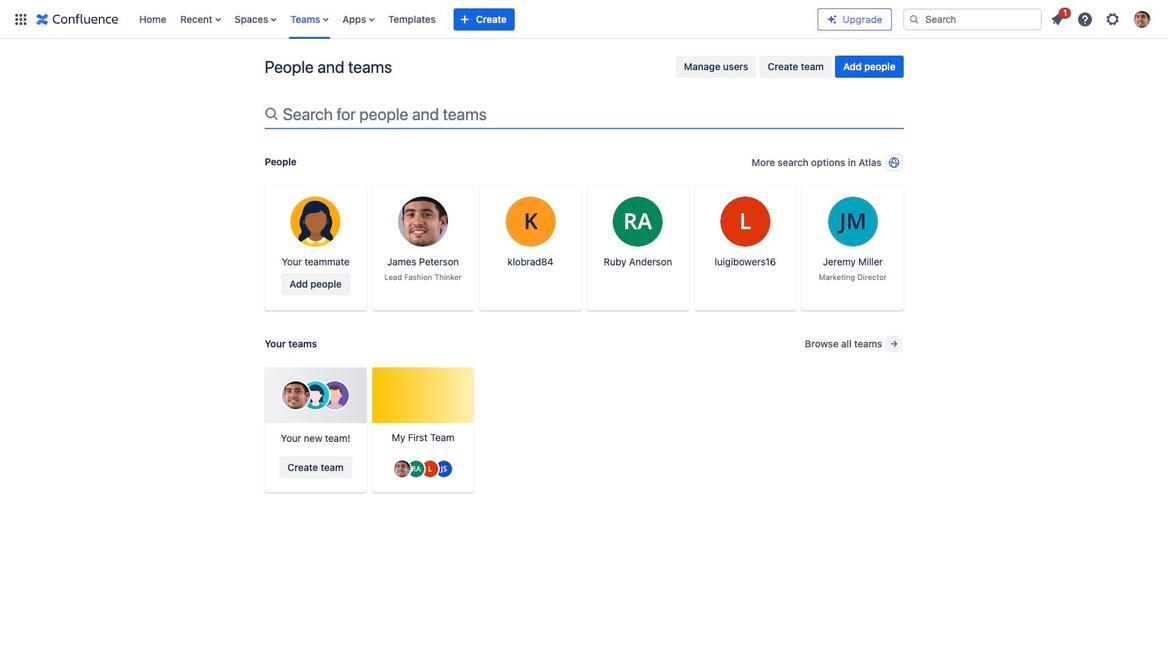 Task type: describe. For each thing, give the bounding box(es) containing it.
list item inside list
[[1045, 5, 1072, 30]]

appswitcher icon image
[[13, 11, 29, 27]]

jacob simon image
[[436, 461, 452, 477]]

atlas image
[[889, 157, 900, 168]]

Search field
[[903, 8, 1042, 30]]

arrowrighticon image
[[889, 338, 900, 349]]

avatar group element
[[393, 459, 454, 479]]

list for appswitcher icon
[[132, 0, 818, 39]]

notification icon image
[[1049, 11, 1066, 27]]

help icon image
[[1077, 11, 1094, 27]]

search image
[[909, 14, 920, 25]]

premium image
[[827, 14, 838, 25]]



Task type: vqa. For each thing, say whether or not it's contained in the screenshot.
the display to the left
no



Task type: locate. For each thing, give the bounding box(es) containing it.
list
[[132, 0, 818, 39], [1045, 5, 1159, 32]]

None search field
[[903, 8, 1042, 30]]

confluence image
[[36, 11, 118, 27], [36, 11, 118, 27]]

1 horizontal spatial list
[[1045, 5, 1159, 32]]

banner
[[0, 0, 1168, 39]]

global element
[[8, 0, 818, 39]]

settings icon image
[[1105, 11, 1122, 27]]

group
[[676, 56, 904, 78]]

your profile and preferences image
[[1134, 11, 1151, 27]]

0 horizontal spatial list
[[132, 0, 818, 39]]

list for premium icon
[[1045, 5, 1159, 32]]

list item
[[1045, 5, 1072, 30]]



